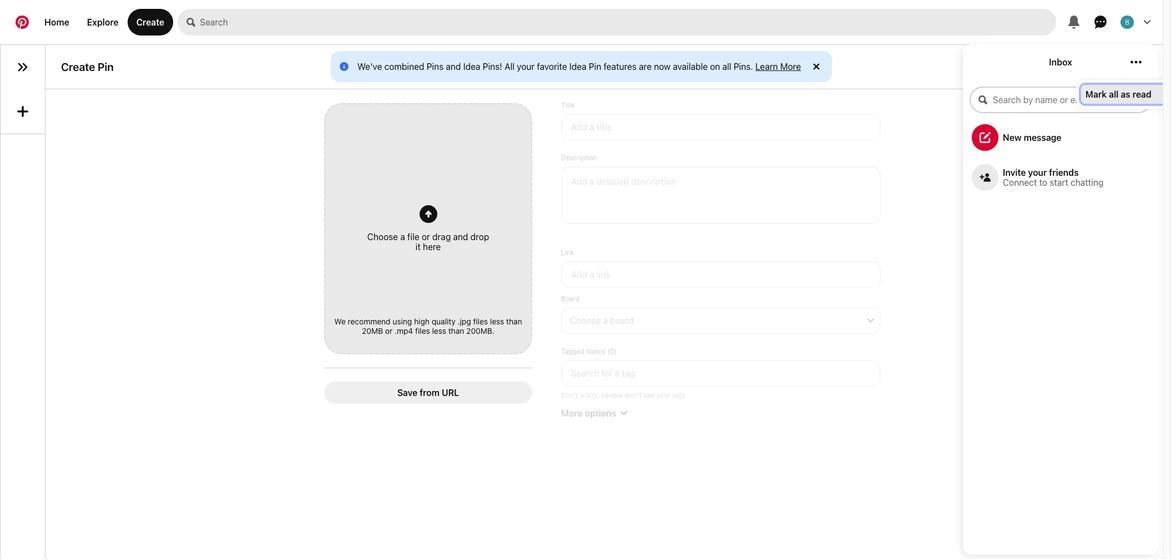 Task type: describe. For each thing, give the bounding box(es) containing it.
explore
[[87, 17, 119, 27]]

learn
[[756, 61, 778, 71]]

home link
[[36, 9, 78, 36]]

we've combined pins and idea pins! all your favorite idea pin features are now available on all pins. learn more
[[357, 61, 801, 71]]

pins!
[[483, 61, 502, 71]]

1 vertical spatial more
[[561, 408, 583, 418]]

description
[[561, 154, 597, 162]]

save from url
[[397, 388, 459, 398]]

pins
[[427, 61, 444, 71]]

tagged topics (0)
[[561, 347, 617, 356]]

save
[[397, 388, 418, 398]]

inbox
[[1049, 57, 1072, 67]]

now
[[654, 61, 671, 71]]

compose new message image
[[980, 132, 991, 143]]

features
[[604, 61, 637, 71]]

create pin
[[61, 61, 114, 73]]

new message
[[1003, 133, 1062, 143]]

from
[[420, 388, 440, 398]]

create pin main content
[[0, 0, 1171, 560]]

mark all as read menu item
[[1081, 85, 1171, 104]]

read
[[1133, 89, 1152, 99]]

don't worry, people won't see your tags
[[561, 391, 686, 400]]

(0)
[[607, 347, 617, 356]]

new
[[1003, 133, 1022, 143]]

Contacts Search Field search field
[[970, 87, 1152, 113]]

chatting
[[1071, 178, 1104, 188]]

to
[[1040, 178, 1048, 188]]

invite
[[1003, 168, 1026, 178]]

url
[[442, 388, 459, 398]]

search icon image
[[187, 18, 196, 27]]

1 idea from the left
[[463, 61, 480, 71]]

tags
[[672, 391, 686, 400]]

friends
[[1049, 168, 1079, 178]]

create link
[[127, 9, 173, 36]]

Tagged topics (0) text field
[[561, 360, 881, 387]]

board
[[561, 295, 580, 303]]

we've
[[357, 61, 382, 71]]

0 vertical spatial more
[[781, 61, 801, 71]]

all
[[505, 61, 515, 71]]

worry,
[[580, 391, 599, 400]]

as
[[1121, 89, 1131, 99]]

are
[[639, 61, 652, 71]]

Search text field
[[200, 9, 1056, 36]]

board
[[610, 316, 634, 326]]

tagged
[[561, 347, 584, 356]]

Link url field
[[561, 261, 881, 288]]

don't
[[561, 391, 578, 400]]

invite your friends image
[[980, 172, 991, 183]]



Task type: locate. For each thing, give the bounding box(es) containing it.
0 horizontal spatial all
[[723, 61, 732, 71]]

home
[[44, 17, 69, 27]]

choose
[[570, 316, 601, 326]]

0 vertical spatial your
[[517, 61, 535, 71]]

link
[[561, 249, 574, 257]]

new message button
[[963, 120, 1159, 155]]

brad klo image
[[1121, 16, 1134, 29]]

more
[[781, 61, 801, 71], [561, 408, 583, 418]]

1 horizontal spatial pin
[[589, 61, 601, 71]]

1 horizontal spatial your
[[657, 391, 670, 400]]

2 idea from the left
[[570, 61, 587, 71]]

combined
[[384, 61, 424, 71]]

pin
[[98, 61, 114, 73], [589, 61, 601, 71]]

message
[[1024, 133, 1062, 143]]

topics
[[586, 347, 606, 356]]

see
[[644, 391, 655, 400]]

create inside main content
[[61, 61, 95, 73]]

0 vertical spatial create
[[136, 17, 164, 27]]

1 vertical spatial your
[[1028, 168, 1047, 178]]

save from url button
[[324, 382, 532, 404]]

1 horizontal spatial create
[[136, 17, 164, 27]]

create for create
[[136, 17, 164, 27]]

all right the on
[[723, 61, 732, 71]]

idea
[[463, 61, 480, 71], [570, 61, 587, 71]]

and
[[446, 61, 461, 71]]

0 horizontal spatial pin
[[98, 61, 114, 73]]

pins.
[[734, 61, 753, 71]]

0 horizontal spatial more
[[561, 408, 583, 418]]

people
[[601, 391, 623, 400]]

create
[[136, 17, 164, 27], [61, 61, 95, 73]]

favorite
[[537, 61, 567, 71]]

your right invite
[[1028, 168, 1047, 178]]

pin left features
[[589, 61, 601, 71]]

invite your friends connect to start chatting
[[1003, 168, 1104, 188]]

all left as
[[1109, 89, 1119, 99]]

more right learn
[[781, 61, 801, 71]]

connect
[[1003, 178, 1037, 188]]

your
[[517, 61, 535, 71], [1028, 168, 1047, 178], [657, 391, 670, 400]]

start
[[1050, 178, 1069, 188]]

all
[[723, 61, 732, 71], [1109, 89, 1119, 99]]

1 horizontal spatial idea
[[570, 61, 587, 71]]

more options button
[[559, 408, 883, 418]]

title
[[561, 101, 575, 109]]

2 horizontal spatial your
[[1028, 168, 1047, 178]]

options
[[585, 408, 616, 418]]

explore link
[[78, 9, 127, 36]]

your right all
[[517, 61, 535, 71]]

0 vertical spatial all
[[723, 61, 732, 71]]

choose a board
[[570, 316, 634, 326]]

create down home
[[61, 61, 95, 73]]

your inside invite your friends connect to start chatting
[[1028, 168, 1047, 178]]

2 vertical spatial your
[[657, 391, 670, 400]]

a
[[603, 316, 608, 326]]

mark
[[1086, 89, 1107, 99]]

1 horizontal spatial more
[[781, 61, 801, 71]]

0 horizontal spatial idea
[[463, 61, 480, 71]]

learn more link
[[756, 61, 801, 71]]

1 horizontal spatial all
[[1109, 89, 1119, 99]]

more options arrow icon image
[[621, 410, 628, 417]]

pin down explore
[[98, 61, 114, 73]]

idea right and
[[463, 61, 480, 71]]

available
[[673, 61, 708, 71]]

on
[[710, 61, 720, 71]]

more options
[[561, 408, 616, 418]]

mark all as read
[[1086, 89, 1152, 99]]

create for create pin
[[61, 61, 95, 73]]

info image
[[340, 62, 349, 71]]

all inside menu item
[[1109, 89, 1119, 99]]

more down don't
[[561, 408, 583, 418]]

create left search icon
[[136, 17, 164, 27]]

won't
[[625, 391, 642, 400]]

choose a board button
[[561, 307, 881, 334]]

0 horizontal spatial create
[[61, 61, 95, 73]]

Title text field
[[561, 114, 881, 140]]

1 vertical spatial all
[[1109, 89, 1119, 99]]

your right the see
[[657, 391, 670, 400]]

idea right favorite
[[570, 61, 587, 71]]

0 horizontal spatial your
[[517, 61, 535, 71]]

choose a board image
[[868, 317, 874, 324]]

1 vertical spatial create
[[61, 61, 95, 73]]



Task type: vqa. For each thing, say whether or not it's contained in the screenshot.
pin to the left
yes



